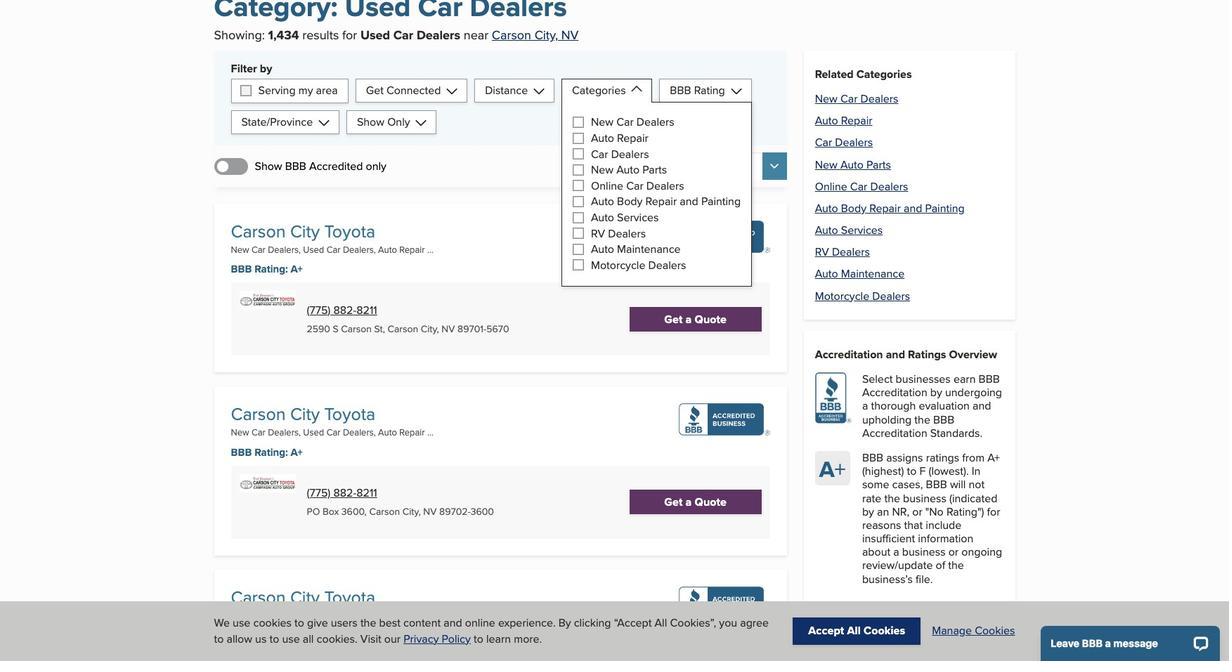 Task type: locate. For each thing, give the bounding box(es) containing it.
you left "agree"
[[719, 615, 738, 631]]

(775) 882-8211 link for (775) 882-8211 2590 s carson st , carson city, nv 89701-5670
[[307, 302, 377, 318]]

use right we
[[233, 615, 251, 631]]

sort
[[631, 158, 651, 174]]

new
[[815, 91, 838, 107], [591, 114, 614, 130], [815, 156, 838, 173], [591, 162, 614, 178], [231, 243, 249, 256], [231, 426, 249, 439], [231, 609, 249, 622]]

nv
[[561, 26, 579, 44], [442, 322, 455, 336], [423, 505, 437, 519]]

a inside the select businesses earn bbb accreditation by undergoing a thorough evaluation and upholding the bbb accreditation standards.
[[862, 398, 868, 414]]

1 get a quote link from the top
[[630, 307, 762, 332]]

1 vertical spatial ...
[[427, 426, 434, 439]]

0 vertical spatial by
[[654, 158, 666, 174]]

2 get a quote link from the top
[[630, 490, 762, 515]]

repair down online car dealers link
[[870, 200, 901, 216]]

accreditation up select
[[815, 346, 883, 363]]

overview
[[949, 346, 998, 363]]

accredited business image for (775) 882-8211 2590 s carson st , carson city, nv 89701-5670
[[679, 221, 770, 253]]

, inside (775) 882-8211 2590 s carson st , carson city, nv 89701-5670
[[383, 322, 385, 336]]

show left only
[[357, 114, 385, 130]]

1 horizontal spatial you
[[815, 655, 845, 662]]

to left give
[[295, 615, 304, 631]]

state/province
[[241, 114, 313, 130]]

online down new auto parts link
[[815, 178, 848, 195]]

2 ... from the top
[[427, 426, 434, 439]]

carson city toyota new car dealers, used car dealers, auto repair ... bbb rating: a+
[[231, 219, 434, 277], [231, 402, 434, 460], [231, 585, 434, 643]]

toyota for (775) 882-8211 2590 s carson st , carson city, nv 89701-5670
[[324, 219, 376, 244]]

1 carson city toyota new car dealers, used car dealers, auto repair ... bbb rating: a+ from the top
[[231, 219, 434, 277]]

by inside we use cookies to give users the best content and online experience. by clicking "accept all cookies", you agree to allow us to use all cookies. visit our
[[559, 615, 571, 631]]

+
[[835, 452, 846, 485]]

0 vertical spatial for
[[342, 26, 357, 44]]

standards.
[[931, 425, 983, 441]]

0 vertical spatial by
[[260, 60, 272, 76]]

carson inside showing: 1,434 results for used car dealers near carson city, nv
[[492, 26, 531, 44]]

1 vertical spatial carson city toyota link
[[231, 402, 376, 427]]

accreditation up assigns
[[862, 425, 928, 441]]

1 vertical spatial accredited business image
[[679, 404, 770, 436]]

1 rating: from the top
[[255, 262, 288, 277]]

services down 'online car dealers'
[[617, 209, 659, 226]]

nr,
[[892, 504, 910, 520]]

accredited
[[309, 158, 363, 174]]

cookies up the for?
[[975, 623, 1015, 639]]

1 vertical spatial maintenance
[[841, 266, 905, 282]]

1 horizontal spatial categories
[[857, 66, 912, 82]]

use
[[233, 615, 251, 631], [282, 631, 300, 647]]

nv for st
[[442, 322, 455, 336]]

2 vertical spatial get
[[665, 494, 683, 510]]

services up rv dealers link on the right of the page
[[841, 222, 883, 238]]

filter by element
[[214, 50, 787, 287]]

0 vertical spatial get a quote link
[[630, 307, 762, 332]]

to left f
[[907, 463, 917, 480]]

get a quote
[[665, 311, 727, 327], [665, 494, 727, 510]]

showing:
[[214, 26, 265, 44]]

auto maintenance
[[591, 241, 681, 257]]

bbb inside button
[[285, 158, 306, 174]]

0 vertical spatial show
[[357, 114, 385, 130]]

categories up the new car dealers link
[[857, 66, 912, 82]]

1 3600 from the left
[[342, 505, 365, 519]]

1 cookies from the left
[[864, 623, 906, 639]]

1 horizontal spatial body
[[841, 200, 867, 216]]

(775) 882-8211 po box 3600 , carson city, nv 89702-3600
[[307, 485, 494, 519]]

3 carson city toyota link from the top
[[231, 585, 376, 610]]

2 carson city toyota link from the top
[[231, 402, 376, 427]]

1 horizontal spatial rv
[[815, 244, 829, 260]]

0 horizontal spatial rv
[[591, 225, 605, 241]]

2 horizontal spatial by
[[931, 385, 943, 401]]

1 vertical spatial motorcycle
[[815, 288, 870, 304]]

0 horizontal spatial services
[[617, 209, 659, 226]]

maintenance inside new car dealers auto repair car dealers new auto parts online car dealers auto body repair and painting auto services rv dealers auto maintenance motorcycle dealers
[[841, 266, 905, 282]]

earn
[[954, 371, 976, 387]]

by left earn
[[931, 385, 943, 401]]

repair
[[841, 113, 873, 129], [617, 130, 649, 146], [646, 194, 677, 210], [870, 200, 901, 216], [399, 243, 425, 256], [399, 426, 425, 439], [399, 609, 425, 622]]

nv inside (775) 882-8211 2590 s carson st , carson city, nv 89701-5670
[[442, 322, 455, 336]]

0 vertical spatial ,
[[383, 322, 385, 336]]

0 vertical spatial ...
[[427, 243, 434, 256]]

0 vertical spatial carson city toyota new car dealers, used car dealers, auto repair ... bbb rating: a+
[[231, 219, 434, 277]]

0 vertical spatial (775) 882-8211 link
[[307, 302, 377, 318]]

1 vertical spatial carson city toyota new car dealers, used car dealers, auto repair ... bbb rating: a+
[[231, 402, 434, 460]]

1 8211 from the top
[[357, 302, 377, 318]]

accreditation standards image
[[815, 373, 852, 424]]

(775) up 2590
[[307, 302, 331, 318]]

0 vertical spatial business
[[903, 490, 947, 507]]

2 accredited business image from the top
[[679, 404, 770, 436]]

we
[[214, 615, 230, 631]]

2 8211 from the top
[[357, 485, 377, 501]]

by inside bbb assigns ratings from a+ (highest) to f (lowest). in some cases, bbb will not rate the business (indicated by an nr, or "no rating") for reasons that include insufficient information about a business or ongoing review/update of the business's file.
[[862, 504, 874, 520]]

toyota
[[324, 219, 376, 244], [324, 402, 376, 427], [324, 585, 376, 610]]

a+
[[291, 262, 303, 277], [291, 445, 303, 460], [988, 450, 1000, 466], [291, 628, 303, 643]]

1 horizontal spatial motorcycle
[[815, 288, 870, 304]]

2 rating: from the top
[[255, 445, 288, 460]]

select businesses earn bbb accreditation by undergoing a thorough evaluation and upholding the bbb accreditation standards.
[[862, 371, 1002, 441]]

the right the find
[[902, 634, 928, 660]]

for right "results"
[[342, 26, 357, 44]]

0 vertical spatial toyota
[[324, 219, 376, 244]]

1 horizontal spatial parts
[[867, 156, 891, 173]]

agree
[[740, 615, 769, 631]]

by left the an
[[862, 504, 874, 520]]

clicking
[[574, 615, 611, 631]]

0 vertical spatial city,
[[535, 26, 558, 44]]

1 vertical spatial (775) 882-8211 link
[[307, 485, 377, 501]]

online inside new car dealers auto repair car dealers new auto parts online car dealers auto body repair and painting auto services rv dealers auto maintenance motorcycle dealers
[[815, 178, 848, 195]]

city, inside (775) 882-8211 2590 s carson st , carson city, nv 89701-5670
[[421, 322, 439, 336]]

city, left 89702- on the bottom left
[[403, 505, 421, 519]]

1 vertical spatial by
[[931, 385, 943, 401]]

for right rating")
[[987, 504, 1001, 520]]

experience.
[[498, 615, 556, 631]]

1 vertical spatial show
[[255, 158, 282, 174]]

we use cookies to give users the best content and online experience. by clicking "accept all cookies", you agree to allow us to use all cookies. visit our
[[214, 615, 769, 647]]

3 rating: from the top
[[255, 628, 288, 643]]

2 (775) 882-8211 link from the top
[[307, 485, 377, 501]]

1 (775) 882-8211 link from the top
[[307, 302, 377, 318]]

body down the new auto parts
[[617, 194, 643, 210]]

2 vertical spatial nv
[[423, 505, 437, 519]]

8211 for (775) 882-8211 2590 s carson st , carson city, nv 89701-5670
[[357, 302, 377, 318]]

the left best
[[361, 615, 376, 631]]

nv inside showing: 1,434 results for used car dealers near carson city, nv
[[561, 26, 579, 44]]

0 horizontal spatial you
[[719, 615, 738, 631]]

box
[[323, 505, 339, 519]]

0 horizontal spatial all
[[655, 615, 667, 631]]

2 cookies from the left
[[975, 623, 1015, 639]]

1 horizontal spatial online
[[815, 178, 848, 195]]

1 horizontal spatial use
[[282, 631, 300, 647]]

rv inside new car dealers auto repair car dealers new auto parts online car dealers auto body repair and painting auto services rv dealers auto maintenance motorcycle dealers
[[815, 244, 829, 260]]

1 city from the top
[[290, 219, 320, 244]]

by right sort
[[654, 158, 666, 174]]

and down earn
[[973, 398, 992, 414]]

accredited business image for (775) 882-8211 po box 3600 , carson city, nv 89702-3600
[[679, 404, 770, 436]]

rating:
[[255, 262, 288, 277], [255, 445, 288, 460], [255, 628, 288, 643]]

to inside bbb assigns ratings from a+ (highest) to f (lowest). in some cases, bbb will not rate the business (indicated by an nr, or "no rating") for reasons that include insufficient information about a business or ongoing review/update of the business's file.
[[907, 463, 917, 480]]

upholding
[[862, 412, 912, 428]]

business's
[[862, 571, 913, 587]]

online
[[591, 178, 624, 194], [815, 178, 848, 195]]

2 vertical spatial by
[[862, 504, 874, 520]]

car dealers
[[591, 146, 649, 162]]

1 accredited business image from the top
[[679, 221, 770, 253]]

to right us
[[270, 631, 279, 647]]

and inside categories group
[[680, 194, 699, 210]]

auto services
[[591, 209, 659, 226]]

auto maintenance link
[[815, 266, 905, 282]]

0 horizontal spatial motorcycle
[[591, 257, 646, 273]]

1 get a quote from the top
[[665, 311, 727, 327]]

0 horizontal spatial by
[[260, 60, 272, 76]]

body up auto services 'link'
[[841, 200, 867, 216]]

auto
[[815, 113, 838, 129], [591, 130, 614, 146], [841, 156, 864, 173], [617, 162, 640, 178], [591, 194, 614, 210], [815, 200, 838, 216], [591, 209, 614, 226], [815, 222, 838, 238], [591, 241, 614, 257], [378, 243, 397, 256], [815, 266, 838, 282], [378, 426, 397, 439], [378, 609, 397, 622]]

1 vertical spatial you
[[815, 655, 845, 662]]

manage cookies button
[[932, 623, 1015, 640]]

2 vertical spatial toyota
[[324, 585, 376, 610]]

cookies up were
[[864, 623, 906, 639]]

2 carson city toyota new car dealers, used car dealers, auto repair ... bbb rating: a+ from the top
[[231, 402, 434, 460]]

(775) inside (775) 882-8211 po box 3600 , carson city, nv 89702-3600
[[307, 485, 331, 501]]

0 vertical spatial you
[[719, 615, 738, 631]]

to
[[907, 463, 917, 480], [295, 615, 304, 631], [214, 631, 224, 647], [270, 631, 279, 647], [474, 631, 484, 647]]

city for (775) 882-8211 po box 3600 , carson city, nv 89702-3600
[[290, 402, 320, 427]]

the inside the select businesses earn bbb accreditation by undergoing a thorough evaluation and upholding the bbb accreditation standards.
[[915, 412, 931, 428]]

the right upholding
[[915, 412, 931, 428]]

city, for dealers
[[535, 26, 558, 44]]

882- up box
[[334, 485, 357, 501]]

1 horizontal spatial for
[[987, 504, 1001, 520]]

all
[[655, 615, 667, 631], [847, 623, 861, 639]]

... for (775) 882-8211 po box 3600 , carson city, nv 89702-3600
[[427, 426, 434, 439]]

and down sort by button
[[680, 194, 699, 210]]

2 get a quote from the top
[[665, 494, 727, 510]]

filter by
[[231, 60, 272, 76]]

0 vertical spatial 8211
[[357, 302, 377, 318]]

1 carson city toyota link from the top
[[231, 219, 376, 244]]

get a quote link for (775) 882-8211 2590 s carson st , carson city, nv 89701-5670
[[630, 307, 762, 332]]

0 vertical spatial nv
[[561, 26, 579, 44]]

0 vertical spatial accredited business image
[[679, 221, 770, 253]]

rv inside categories group
[[591, 225, 605, 241]]

categories up new car dealers
[[572, 82, 626, 98]]

repair up (775) 882-8211 2590 s carson st , carson city, nv 89701-5670
[[399, 243, 425, 256]]

city, left '89701-'
[[421, 322, 439, 336]]

1 vertical spatial ,
[[365, 505, 367, 519]]

1 vertical spatial get a quote link
[[630, 490, 762, 515]]

a inside bbb assigns ratings from a+ (highest) to f (lowest). in some cases, bbb will not rate the business (indicated by an nr, or "no rating") for reasons that include insufficient information about a business or ongoing review/update of the business's file.
[[894, 544, 900, 560]]

2 city from the top
[[290, 402, 320, 427]]

get
[[366, 82, 384, 98], [665, 311, 683, 327], [665, 494, 683, 510]]

1 quote from the top
[[695, 311, 727, 327]]

all right accept
[[847, 623, 861, 639]]

1 vertical spatial 882-
[[334, 485, 357, 501]]

2 vertical spatial accredited business image
[[679, 587, 770, 619]]

for inside bbb assigns ratings from a+ (highest) to f (lowest). in some cases, bbb will not rate the business (indicated by an nr, or "no rating") for reasons that include insufficient information about a business or ongoing review/update of the business's file.
[[987, 504, 1001, 520]]

get a quote for (775) 882-8211 po box 3600 , carson city, nv 89702-3600
[[665, 494, 727, 510]]

to left allow
[[214, 631, 224, 647]]

repair down the new car dealers link
[[841, 113, 873, 129]]

maintenance down auto services
[[617, 241, 681, 257]]

... for (775) 882-8211 2590 s carson st , carson city, nv 89701-5670
[[427, 243, 434, 256]]

and down online car dealers link
[[904, 200, 923, 216]]

body inside new car dealers auto repair car dealers new auto parts online car dealers auto body repair and painting auto services rv dealers auto maintenance motorcycle dealers
[[841, 200, 867, 216]]

show down state/province
[[255, 158, 282, 174]]

,
[[383, 322, 385, 336], [365, 505, 367, 519]]

0 horizontal spatial cookies
[[864, 623, 906, 639]]

2 vertical spatial carson city toyota link
[[231, 585, 376, 610]]

bbb
[[670, 82, 691, 98], [285, 158, 306, 174], [231, 262, 252, 277], [979, 371, 1000, 387], [934, 412, 955, 428], [231, 445, 252, 460], [862, 450, 884, 466], [926, 477, 947, 493], [231, 628, 252, 643]]

include
[[926, 517, 962, 533]]

online inside categories group
[[591, 178, 624, 194]]

(775) 882-8211 link
[[307, 302, 377, 318], [307, 485, 377, 501]]

1 vertical spatial rating:
[[255, 445, 288, 460]]

carson city toyota link
[[231, 219, 376, 244], [231, 402, 376, 427], [231, 585, 376, 610]]

accredited business image
[[679, 221, 770, 253], [679, 404, 770, 436], [679, 587, 770, 619]]

1 vertical spatial quote
[[695, 494, 727, 510]]

3 city from the top
[[290, 585, 320, 610]]

privacy
[[404, 631, 439, 647]]

city,
[[535, 26, 558, 44], [421, 322, 439, 336], [403, 505, 421, 519]]

1 vertical spatial get a quote
[[665, 494, 727, 510]]

1 (775) from the top
[[307, 302, 331, 318]]

1 horizontal spatial ,
[[383, 322, 385, 336]]

0 horizontal spatial by
[[559, 615, 571, 631]]

1 toyota from the top
[[324, 219, 376, 244]]

8211 inside (775) 882-8211 2590 s carson st , carson city, nv 89701-5670
[[357, 302, 377, 318]]

city
[[290, 219, 320, 244], [290, 402, 320, 427], [290, 585, 320, 610]]

quote
[[695, 311, 727, 327], [695, 494, 727, 510]]

and left online
[[444, 615, 462, 631]]

3600
[[342, 505, 365, 519], [471, 505, 494, 519]]

auto repair
[[591, 130, 649, 146]]

0 horizontal spatial parts
[[643, 162, 667, 178]]

0 horizontal spatial body
[[617, 194, 643, 210]]

(775) inside (775) 882-8211 2590 s carson st , carson city, nv 89701-5670
[[307, 302, 331, 318]]

maintenance up motorcycle dealers link
[[841, 266, 905, 282]]

the right rate
[[885, 490, 901, 507]]

8211 for (775) 882-8211 po box 3600 , carson city, nv 89702-3600
[[357, 485, 377, 501]]

1 horizontal spatial or
[[949, 544, 959, 560]]

all
[[303, 631, 314, 647]]

1 vertical spatial city,
[[421, 322, 439, 336]]

, inside (775) 882-8211 po box 3600 , carson city, nv 89702-3600
[[365, 505, 367, 519]]

1 vertical spatial rv
[[815, 244, 829, 260]]

(775)
[[307, 302, 331, 318], [307, 485, 331, 501]]

repair down sort by
[[646, 194, 677, 210]]

0 horizontal spatial maintenance
[[617, 241, 681, 257]]

nv for dealers
[[561, 26, 579, 44]]

882- up s
[[334, 302, 357, 318]]

you down accept
[[815, 655, 845, 662]]

a +
[[819, 452, 846, 485]]

by
[[654, 158, 666, 174], [559, 615, 571, 631]]

2 horizontal spatial nv
[[561, 26, 579, 44]]

or right nr,
[[913, 504, 923, 520]]

carson inside (775) 882-8211 po box 3600 , carson city, nv 89702-3600
[[369, 505, 400, 519]]

by left clicking
[[559, 615, 571, 631]]

rv dealers
[[591, 225, 646, 241]]

repair up sort
[[617, 130, 649, 146]]

0 vertical spatial carson city toyota link
[[231, 219, 376, 244]]

1 ... from the top
[[427, 243, 434, 256]]

0 horizontal spatial painting
[[702, 194, 741, 210]]

0 vertical spatial city
[[290, 219, 320, 244]]

, right box
[[365, 505, 367, 519]]

carson city toyota link for (775) 882-8211 po box 3600 , carson city, nv 89702-3600
[[231, 402, 376, 427]]

1 horizontal spatial services
[[841, 222, 883, 238]]

0 horizontal spatial use
[[233, 615, 251, 631]]

2 882- from the top
[[334, 485, 357, 501]]

1 vertical spatial 8211
[[357, 485, 377, 501]]

2 vertical spatial rating:
[[255, 628, 288, 643]]

0 horizontal spatial ,
[[365, 505, 367, 519]]

privacy policy link
[[404, 631, 471, 647]]

rating")
[[947, 504, 985, 520]]

to left learn
[[474, 631, 484, 647]]

rv up motorcycle dealers
[[591, 225, 605, 241]]

0 vertical spatial get a quote
[[665, 311, 727, 327]]

8211 inside (775) 882-8211 po box 3600 , carson city, nv 89702-3600
[[357, 485, 377, 501]]

(775) up po
[[307, 485, 331, 501]]

motorcycle down auto maintenance link
[[815, 288, 870, 304]]

0 vertical spatial or
[[913, 504, 923, 520]]

from
[[963, 450, 985, 466]]

1 horizontal spatial nv
[[442, 322, 455, 336]]

accreditation up upholding
[[862, 385, 928, 401]]

0 horizontal spatial for
[[342, 26, 357, 44]]

more.
[[514, 631, 542, 647]]

1 vertical spatial by
[[559, 615, 571, 631]]

city, inside showing: 1,434 results for used car dealers near carson city, nv
[[535, 26, 558, 44]]

painting
[[702, 194, 741, 210], [926, 200, 965, 216]]

motorcycle inside new car dealers auto repair car dealers new auto parts online car dealers auto body repair and painting auto services rv dealers auto maintenance motorcycle dealers
[[815, 288, 870, 304]]

or right the of
[[949, 544, 959, 560]]

city, for st
[[421, 322, 439, 336]]

1 vertical spatial toyota
[[324, 402, 376, 427]]

3 ... from the top
[[427, 609, 434, 622]]

my
[[299, 82, 313, 98]]

the inside we use cookies to give users the best content and online experience. by clicking "accept all cookies", you agree to allow us to use all cookies. visit our
[[361, 615, 376, 631]]

(775) 882-8211 link up s
[[307, 302, 377, 318]]

show inside button
[[255, 158, 282, 174]]

used
[[361, 26, 390, 44], [303, 243, 324, 256], [303, 426, 324, 439], [303, 609, 324, 622]]

, right s
[[383, 322, 385, 336]]

cookies",
[[670, 615, 716, 631]]

rating: for (775) 882-8211 po box 3600 , carson city, nv 89702-3600
[[255, 445, 288, 460]]

quote for (775) 882-8211 po box 3600 , carson city, nv 89702-3600
[[695, 494, 727, 510]]

all right "accept
[[655, 615, 667, 631]]

0 vertical spatial maintenance
[[617, 241, 681, 257]]

use left all
[[282, 631, 300, 647]]

a
[[686, 311, 692, 327], [862, 398, 868, 414], [686, 494, 692, 510], [894, 544, 900, 560]]

show inside filter by element
[[357, 114, 385, 130]]

rv down auto services 'link'
[[815, 244, 829, 260]]

1 horizontal spatial show
[[357, 114, 385, 130]]

0 horizontal spatial categories
[[572, 82, 626, 98]]

for
[[342, 26, 357, 44], [987, 504, 1001, 520]]

dealers
[[417, 26, 461, 44], [861, 91, 899, 107], [637, 114, 675, 130], [835, 135, 873, 151], [611, 146, 649, 162], [647, 178, 685, 194], [871, 178, 909, 195], [608, 225, 646, 241], [832, 244, 870, 260], [649, 257, 686, 273], [873, 288, 911, 304]]

882- for (775) 882-8211 2590 s carson st , carson city, nv 89701-5670
[[334, 302, 357, 318]]

get a quote link
[[630, 307, 762, 332], [630, 490, 762, 515]]

2 quote from the top
[[695, 494, 727, 510]]

2 (775) from the top
[[307, 485, 331, 501]]

2 toyota from the top
[[324, 402, 376, 427]]

1 vertical spatial get
[[665, 311, 683, 327]]

used for carson city toyota "link" for (775) 882-8211 po box 3600 , carson city, nv 89702-3600
[[303, 426, 324, 439]]

(775) 882-8211 link for (775) 882-8211 po box 3600 , carson city, nv 89702-3600
[[307, 485, 377, 501]]

and inside the select businesses earn bbb accreditation by undergoing a thorough evaluation and upholding the bbb accreditation standards.
[[973, 398, 992, 414]]

882- inside (775) 882-8211 po box 3600 , carson city, nv 89702-3600
[[334, 485, 357, 501]]

carson city toyota new car dealers, used car dealers, auto repair ... bbb rating: a+ for (775) 882-8211 2590 s carson st , carson city, nv 89701-5670
[[231, 219, 434, 277]]

1 horizontal spatial 3600
[[471, 505, 494, 519]]

by right filter
[[260, 60, 272, 76]]

882- inside (775) 882-8211 2590 s carson st , carson city, nv 89701-5670
[[334, 302, 357, 318]]

1 vertical spatial city
[[290, 402, 320, 427]]

show bbb accredited only button
[[214, 157, 387, 176]]

2 vertical spatial ...
[[427, 609, 434, 622]]

2 vertical spatial city
[[290, 585, 320, 610]]

online down the car dealers
[[591, 178, 624, 194]]

1 horizontal spatial maintenance
[[841, 266, 905, 282]]

0 vertical spatial rating:
[[255, 262, 288, 277]]

1 horizontal spatial painting
[[926, 200, 965, 216]]

motorcycle down rv dealers at the top of the page
[[591, 257, 646, 273]]

1 vertical spatial for
[[987, 504, 1001, 520]]

results
[[302, 26, 339, 44]]

2 vertical spatial business
[[932, 634, 1002, 660]]

1 vertical spatial nv
[[442, 322, 455, 336]]

0 vertical spatial motorcycle
[[591, 257, 646, 273]]

show for show bbb accredited only
[[255, 158, 282, 174]]

(775) 882-8211 link up box
[[307, 485, 377, 501]]

1 882- from the top
[[334, 302, 357, 318]]

1 horizontal spatial all
[[847, 623, 861, 639]]

about
[[862, 544, 891, 560]]

city, right near
[[535, 26, 558, 44]]

0 vertical spatial quote
[[695, 311, 727, 327]]

related
[[815, 66, 854, 82]]

0 horizontal spatial or
[[913, 504, 923, 520]]

cookies
[[253, 615, 292, 631]]

didn't find the business you were looking for?
[[815, 634, 1002, 662]]



Task type: describe. For each thing, give the bounding box(es) containing it.
(lowest).
[[929, 463, 969, 480]]

auto repair link
[[815, 113, 873, 129]]

accept all cookies
[[809, 623, 906, 639]]

new auto parts
[[591, 162, 667, 178]]

content
[[404, 615, 441, 631]]

carson city toyota new car dealers, used car dealers, auto repair ... bbb rating: a+ for (775) 882-8211 po box 3600 , carson city, nv 89702-3600
[[231, 402, 434, 460]]

carson city, nv link
[[492, 26, 579, 44]]

"no
[[926, 504, 944, 520]]

car dealers link
[[815, 135, 873, 151]]

file.
[[916, 571, 933, 587]]

some
[[862, 477, 890, 493]]

a+ inside bbb assigns ratings from a+ (highest) to f (lowest). in some cases, bbb will not rate the business (indicated by an nr, or "no rating") for reasons that include insufficient information about a business or ongoing review/update of the business's file.
[[988, 450, 1000, 466]]

get connected
[[366, 82, 441, 98]]

connected
[[387, 82, 441, 98]]

of
[[936, 558, 946, 574]]

1,434
[[268, 26, 299, 44]]

undergoing
[[946, 385, 1002, 401]]

3 carson city toyota new car dealers, used car dealers, auto repair ... bbb rating: a+ from the top
[[231, 585, 434, 643]]

accept all cookies button
[[793, 618, 921, 645]]

s
[[333, 322, 339, 336]]

repair up (775) 882-8211 po box 3600 , carson city, nv 89702-3600
[[399, 426, 425, 439]]

services inside categories group
[[617, 209, 659, 226]]

po
[[307, 505, 320, 519]]

bbb inside filter by element
[[670, 82, 691, 98]]

body inside categories group
[[617, 194, 643, 210]]

Sort By button
[[677, 153, 787, 180]]

categories inside filter by element
[[572, 82, 626, 98]]

get a quote link for (775) 882-8211 po box 3600 , carson city, nv 89702-3600
[[630, 490, 762, 515]]

looking
[[893, 655, 952, 662]]

the inside didn't find the business you were looking for?
[[902, 634, 928, 660]]

get for (775) 882-8211 2590 s carson st , carson city, nv 89701-5670
[[665, 311, 683, 327]]

serving
[[258, 82, 296, 98]]

sort by
[[631, 158, 666, 174]]

the right the of
[[949, 558, 964, 574]]

get for (775) 882-8211 po box 3600 , carson city, nv 89702-3600
[[665, 494, 683, 510]]

a
[[819, 452, 835, 485]]

all inside button
[[847, 623, 861, 639]]

review/update
[[862, 558, 933, 574]]

painting inside categories group
[[702, 194, 741, 210]]

city, inside (775) 882-8211 po box 3600 , carson city, nv 89702-3600
[[403, 505, 421, 519]]

1 vertical spatial accreditation
[[862, 385, 928, 401]]

(775) for (775) 882-8211 po box 3600 , carson city, nv 89702-3600
[[307, 485, 331, 501]]

you inside we use cookies to give users the best content and online experience. by clicking "accept all cookies", you agree to allow us to use all cookies. visit our
[[719, 615, 738, 631]]

that
[[904, 517, 923, 533]]

you inside didn't find the business you were looking for?
[[815, 655, 845, 662]]

carson city toyota link for (775) 882-8211 2590 s carson st , carson city, nv 89701-5670
[[231, 219, 376, 244]]

ongoing
[[962, 544, 1003, 560]]

st
[[374, 322, 383, 336]]

89701-
[[458, 322, 487, 336]]

were
[[849, 655, 888, 662]]

area
[[316, 82, 338, 98]]

new auto parts link
[[815, 156, 891, 173]]

auto services link
[[815, 222, 883, 238]]

0 vertical spatial accreditation
[[815, 346, 883, 363]]

will
[[950, 477, 966, 493]]

filter
[[231, 60, 257, 76]]

2 3600 from the left
[[471, 505, 494, 519]]

showing: 1,434 results for used car dealers near carson city, nv
[[214, 26, 579, 44]]

motorcycle dealers link
[[815, 288, 911, 304]]

rv dealers link
[[815, 244, 870, 260]]

near
[[464, 26, 489, 44]]

bbb assigns ratings from a+ (highest) to f (lowest). in some cases, bbb will not rate the business (indicated by an nr, or "no rating") for reasons that include insufficient information about a business or ongoing review/update of the business's file.
[[862, 450, 1003, 587]]

ratings
[[908, 346, 947, 363]]

parts inside new car dealers auto repair car dealers new auto parts online car dealers auto body repair and painting auto services rv dealers auto maintenance motorcycle dealers
[[867, 156, 891, 173]]

serving my area
[[258, 82, 338, 98]]

1 vertical spatial or
[[949, 544, 959, 560]]

manage cookies
[[932, 623, 1015, 639]]

and inside new car dealers auto repair car dealers new auto parts online car dealers auto body repair and painting auto services rv dealers auto maintenance motorcycle dealers
[[904, 200, 923, 216]]

find
[[867, 634, 898, 660]]

and inside we use cookies to give users the best content and online experience. by clicking "accept all cookies", you agree to allow us to use all cookies. visit our
[[444, 615, 462, 631]]

our
[[384, 631, 401, 647]]

categories group
[[573, 114, 741, 273]]

for inside showing: 1,434 results for used car dealers near carson city, nv
[[342, 26, 357, 44]]

select
[[862, 371, 893, 387]]

nv inside (775) 882-8211 po box 3600 , carson city, nv 89702-3600
[[423, 505, 437, 519]]

parts inside categories group
[[643, 162, 667, 178]]

manage
[[932, 623, 972, 639]]

ratings
[[926, 450, 960, 466]]

best
[[379, 615, 401, 631]]

by inside the select businesses earn bbb accreditation by undergoing a thorough evaluation and upholding the bbb accreditation standards.
[[931, 385, 943, 401]]

reasons
[[862, 517, 902, 533]]

online car dealers link
[[815, 178, 909, 195]]

used for carson city toyota "link" for (775) 882-8211 2590 s carson st , carson city, nv 89701-5670
[[303, 243, 324, 256]]

give
[[307, 615, 328, 631]]

3 toyota from the top
[[324, 585, 376, 610]]

1 horizontal spatial by
[[654, 158, 666, 174]]

(775) 882-8211 2590 s carson st , carson city, nv 89701-5670
[[307, 302, 509, 336]]

for?
[[956, 655, 986, 662]]

show for show only
[[357, 114, 385, 130]]

(775) for (775) 882-8211 2590 s carson st , carson city, nv 89701-5670
[[307, 302, 331, 318]]

businesses
[[896, 371, 951, 387]]

and up select
[[886, 346, 905, 363]]

new car dealers auto repair car dealers new auto parts online car dealers auto body repair and painting auto services rv dealers auto maintenance motorcycle dealers
[[815, 91, 965, 304]]

allow
[[227, 631, 252, 647]]

auto body repair and painting
[[591, 194, 741, 210]]

auto body repair and painting link
[[815, 200, 965, 216]]

insufficient
[[862, 531, 915, 547]]

distance
[[485, 82, 528, 98]]

3 accredited business image from the top
[[679, 587, 770, 619]]

accept
[[809, 623, 845, 639]]

not
[[969, 477, 985, 493]]

89702-
[[439, 505, 471, 519]]

motorcycle inside categories group
[[591, 257, 646, 273]]

1 vertical spatial business
[[903, 544, 946, 560]]

online car dealers
[[591, 178, 685, 194]]

882- for (775) 882-8211 po box 3600 , carson city, nv 89702-3600
[[334, 485, 357, 501]]

a+ for 1st carson city toyota "link" from the bottom of the page
[[291, 628, 303, 643]]

repair up privacy
[[399, 609, 425, 622]]

show only
[[357, 114, 410, 130]]

painting inside new car dealers auto repair car dealers new auto parts online car dealers auto body repair and painting auto services rv dealers auto maintenance motorcycle dealers
[[926, 200, 965, 216]]

services inside new car dealers auto repair car dealers new auto parts online car dealers auto body repair and painting auto services rv dealers auto maintenance motorcycle dealers
[[841, 222, 883, 238]]

city for (775) 882-8211 2590 s carson st , carson city, nv 89701-5670
[[290, 219, 320, 244]]

users
[[331, 615, 358, 631]]

all inside we use cookies to give users the best content and online experience. by clicking "accept all cookies", you agree to allow us to use all cookies. visit our
[[655, 615, 667, 631]]

2 vertical spatial accreditation
[[862, 425, 928, 441]]

learn
[[486, 631, 511, 647]]

visit
[[361, 631, 382, 647]]

used for 1st carson city toyota "link" from the bottom of the page
[[303, 609, 324, 622]]

a+ for carson city toyota "link" for (775) 882-8211 po box 3600 , carson city, nv 89702-3600
[[291, 445, 303, 460]]

information
[[918, 531, 974, 547]]

privacy policy to learn more.
[[404, 631, 542, 647]]

new car dealers
[[591, 114, 675, 130]]

quote for (775) 882-8211 2590 s carson st , carson city, nv 89701-5670
[[695, 311, 727, 327]]

toyota for (775) 882-8211 po box 3600 , carson city, nv 89702-3600
[[324, 402, 376, 427]]

assigns
[[887, 450, 923, 466]]

a+ for carson city toyota "link" for (775) 882-8211 2590 s carson st , carson city, nv 89701-5670
[[291, 262, 303, 277]]

thorough
[[871, 398, 916, 414]]

evaluation
[[919, 398, 970, 414]]

get inside filter by element
[[366, 82, 384, 98]]

cookies.
[[317, 631, 358, 647]]

rating: for (775) 882-8211 2590 s carson st , carson city, nv 89701-5670
[[255, 262, 288, 277]]

online
[[465, 615, 495, 631]]

in
[[972, 463, 981, 480]]

get a quote for (775) 882-8211 2590 s carson st , carson city, nv 89701-5670
[[665, 311, 727, 327]]

policy
[[442, 631, 471, 647]]

maintenance inside categories group
[[617, 241, 681, 257]]

an
[[877, 504, 889, 520]]

business inside didn't find the business you were looking for?
[[932, 634, 1002, 660]]

2590
[[307, 322, 330, 336]]



Task type: vqa. For each thing, say whether or not it's contained in the screenshot.
second Dolan's from the bottom
no



